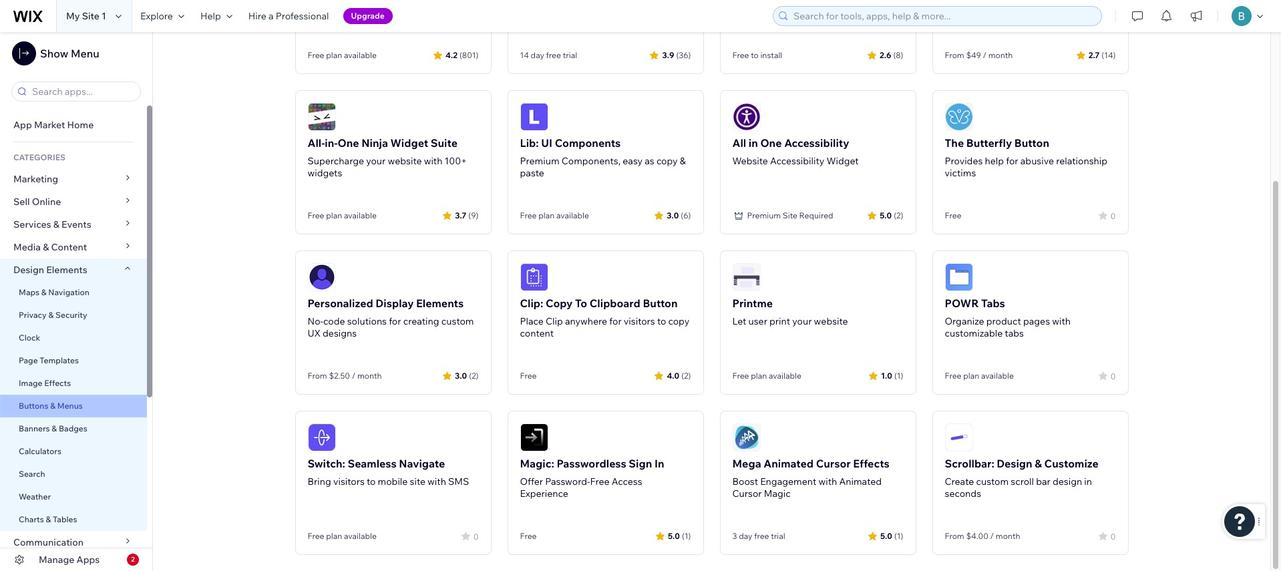 Task type: describe. For each thing, give the bounding box(es) containing it.
image effects link
[[0, 372, 147, 395]]

day for 14
[[531, 50, 544, 60]]

design
[[1053, 476, 1082, 488]]

media
[[13, 241, 41, 253]]

ninja
[[362, 136, 388, 150]]

victims
[[945, 167, 976, 179]]

help
[[200, 10, 221, 22]]

image effects
[[19, 378, 71, 388]]

5.0 (1) for in
[[668, 531, 691, 541]]

4.0
[[667, 370, 680, 380]]

0 for the butterfly button
[[1111, 211, 1116, 221]]

elements inside sidebar element
[[46, 264, 87, 276]]

categories
[[13, 152, 66, 162]]

marketing link
[[0, 168, 147, 190]]

available for all-in-one ninja widget suite
[[344, 210, 377, 220]]

anywhere
[[565, 315, 607, 327]]

menu
[[71, 47, 99, 60]]

1
[[102, 10, 106, 22]]

3
[[733, 531, 737, 541]]

(2) for clip: copy to clipboard button
[[682, 370, 691, 380]]

powr
[[945, 297, 979, 310]]

show menu button
[[12, 41, 99, 65]]

mega animated cursor effects boost engagement with animated cursor magic
[[733, 457, 890, 500]]

free down the content
[[520, 371, 537, 381]]

0 for switch: seamless navigate
[[474, 531, 479, 541]]

butterfly
[[967, 136, 1012, 150]]

0 vertical spatial accessibility
[[784, 136, 849, 150]]

trial for 14 day free trial
[[563, 50, 577, 60]]

home
[[67, 119, 94, 131]]

0 for powr tabs
[[1111, 371, 1116, 381]]

available for lib: ui components
[[556, 210, 589, 220]]

user
[[749, 315, 768, 327]]

media & content
[[13, 241, 87, 253]]

with inside mega animated cursor effects boost engagement with animated cursor magic
[[819, 476, 837, 488]]

scrollbar: design & customize create custom scroll bar design in seconds
[[945, 457, 1099, 500]]

in-
[[325, 136, 338, 150]]

design inside scrollbar: design & customize create custom scroll bar design in seconds
[[997, 457, 1033, 470]]

100+
[[445, 155, 467, 167]]

powr tabs organize product pages with customizable tabs
[[945, 297, 1071, 339]]

scrollbar: design & customize logo image
[[945, 424, 973, 452]]

printme
[[733, 297, 773, 310]]

5.0 for all in one accessibility
[[880, 210, 892, 220]]

from for scrollbar: design & customize
[[945, 531, 965, 541]]

to
[[575, 297, 587, 310]]

sms
[[448, 476, 469, 488]]

visitors inside clip: copy to clipboard button place clip anywhere for visitors to copy content
[[624, 315, 655, 327]]

offer
[[520, 476, 543, 488]]

content
[[520, 327, 554, 339]]

2.6 (8)
[[880, 50, 904, 60]]

4.2
[[446, 50, 458, 60]]

available for switch: seamless navigate
[[344, 531, 377, 541]]

privacy & security
[[19, 310, 87, 320]]

the butterfly button provides help for abusive relationship victims
[[945, 136, 1108, 179]]

& inside the "lib: ui components premium components, easy as copy & paste"
[[680, 155, 686, 167]]

customizable
[[945, 327, 1003, 339]]

1 vertical spatial premium
[[747, 210, 781, 220]]

free for 3 day free trial
[[754, 531, 769, 541]]

available for printme
[[769, 371, 802, 381]]

clip:
[[520, 297, 543, 310]]

custom inside scrollbar: design & customize create custom scroll bar design in seconds
[[976, 476, 1009, 488]]

mobile
[[378, 476, 408, 488]]

(2) for personalized display elements
[[469, 370, 479, 380]]

all
[[733, 136, 746, 150]]

free down the experience
[[520, 531, 537, 541]]

one for in-
[[338, 136, 359, 150]]

plan for printme
[[751, 371, 767, 381]]

1 vertical spatial cursor
[[733, 488, 762, 500]]

templates
[[40, 355, 79, 365]]

site for premium
[[783, 210, 798, 220]]

free down customizable
[[945, 371, 962, 381]]

help
[[985, 155, 1004, 167]]

custom inside personalized display elements no-code solutions for creating custom ux designs
[[441, 315, 474, 327]]

copy inside clip: copy to clipboard button place clip anywhere for visitors to copy content
[[668, 315, 690, 327]]

month for personalized display elements
[[357, 371, 382, 381]]

copy inside the "lib: ui components premium components, easy as copy & paste"
[[657, 155, 678, 167]]

ui
[[541, 136, 553, 150]]

5.0 for mega animated cursor effects
[[880, 531, 893, 541]]

weather
[[19, 492, 51, 502]]

apps
[[77, 554, 100, 566]]

3 day free trial
[[733, 531, 785, 541]]

code
[[323, 315, 345, 327]]

image
[[19, 378, 42, 388]]

(1) for effects
[[895, 531, 904, 541]]

plan for switch: seamless navigate
[[326, 531, 342, 541]]

0 vertical spatial animated
[[764, 457, 814, 470]]

free plan available for switch: seamless navigate
[[308, 531, 377, 541]]

& for tables
[[46, 514, 51, 524]]

my
[[66, 10, 80, 22]]

no-
[[308, 315, 323, 327]]

3.0 for personalized display elements
[[455, 370, 467, 380]]

ux
[[308, 327, 321, 339]]

charts
[[19, 514, 44, 524]]

banners
[[19, 424, 50, 434]]

14 day free trial
[[520, 50, 577, 60]]

effects inside image effects link
[[44, 378, 71, 388]]

4.2 (801)
[[446, 50, 479, 60]]

components,
[[562, 155, 621, 167]]

buttons & menus link
[[0, 395, 147, 418]]

sidebar element
[[0, 32, 153, 571]]

plan for powr tabs
[[963, 371, 980, 381]]

security
[[55, 310, 87, 320]]

switch: seamless navigate bring visitors to mobile site with sms
[[308, 457, 469, 488]]

banners & badges link
[[0, 418, 147, 440]]

communication link
[[0, 531, 147, 554]]

bring
[[308, 476, 331, 488]]

1 vertical spatial accessibility
[[770, 155, 825, 167]]

free inside magic: passwordless sign in offer password-free access experience
[[590, 476, 610, 488]]

3.0 (6)
[[667, 210, 691, 220]]

access
[[612, 476, 642, 488]]

app market home link
[[0, 114, 147, 136]]

effects inside mega animated cursor effects boost engagement with animated cursor magic
[[853, 457, 890, 470]]

personalized
[[308, 297, 373, 310]]

organize
[[945, 315, 984, 327]]

navigation
[[48, 287, 90, 297]]

2.7
[[1089, 50, 1100, 60]]

tables
[[53, 514, 77, 524]]

mega animated cursor effects logo image
[[733, 424, 761, 452]]

menus
[[57, 401, 83, 411]]

plan down professional
[[326, 50, 342, 60]]

& for menus
[[50, 401, 55, 411]]

your inside all-in-one ninja widget suite supercharge your website with 100+ widgets
[[366, 155, 386, 167]]

clock link
[[0, 327, 147, 349]]

powr tabs logo image
[[945, 263, 973, 291]]

3.9 (36)
[[662, 50, 691, 60]]

from for personalized display elements
[[308, 371, 327, 381]]

design elements link
[[0, 259, 147, 281]]

& for content
[[43, 241, 49, 253]]

privacy & security link
[[0, 304, 147, 327]]

copy
[[546, 297, 573, 310]]

engagement
[[760, 476, 817, 488]]

required
[[799, 210, 834, 220]]

to inside switch: seamless navigate bring visitors to mobile site with sms
[[367, 476, 376, 488]]

printme logo image
[[733, 263, 761, 291]]

in inside all in one accessibility website accessibility widget
[[749, 136, 758, 150]]

passwordless
[[557, 457, 626, 470]]

navigate
[[399, 457, 445, 470]]

3.7
[[455, 210, 467, 220]]

communication
[[13, 536, 86, 548]]

let
[[733, 315, 746, 327]]

2.7 (14)
[[1089, 50, 1116, 60]]



Task type: vqa. For each thing, say whether or not it's contained in the screenshot.


Task type: locate. For each thing, give the bounding box(es) containing it.
free down victims
[[945, 210, 962, 220]]

0 horizontal spatial day
[[531, 50, 544, 60]]

/ for personalized display elements
[[352, 371, 356, 381]]

1 horizontal spatial button
[[1015, 136, 1050, 150]]

design up maps
[[13, 264, 44, 276]]

copy up 4.0 (2)
[[668, 315, 690, 327]]

lib: ui components logo image
[[520, 103, 548, 131]]

& inside services & events link
[[53, 218, 59, 230]]

1 vertical spatial 3.0
[[455, 370, 467, 380]]

0 vertical spatial month
[[989, 50, 1013, 60]]

3.0
[[667, 210, 679, 220], [455, 370, 467, 380]]

(36)
[[676, 50, 691, 60]]

services
[[13, 218, 51, 230]]

2 one from the left
[[761, 136, 782, 150]]

3.0 for lib: ui components
[[667, 210, 679, 220]]

3.7 (9)
[[455, 210, 479, 220]]

with right engagement
[[819, 476, 837, 488]]

switch: seamless navigate logo image
[[308, 424, 336, 452]]

lib: ui components premium components, easy as copy & paste
[[520, 136, 686, 179]]

0 horizontal spatial effects
[[44, 378, 71, 388]]

clipboard
[[590, 297, 641, 310]]

personalized display elements logo image
[[308, 263, 336, 291]]

2 5.0 (1) from the left
[[880, 531, 904, 541]]

1 vertical spatial effects
[[853, 457, 890, 470]]

your right print
[[793, 315, 812, 327]]

a
[[269, 10, 274, 22]]

free plan available down user at the right bottom of the page
[[733, 371, 802, 381]]

manage apps
[[39, 554, 100, 566]]

for down display
[[389, 315, 401, 327]]

/ right $4.00
[[990, 531, 994, 541]]

month for scrollbar: design & customize
[[996, 531, 1021, 541]]

all-
[[308, 136, 325, 150]]

1 vertical spatial your
[[793, 315, 812, 327]]

0 horizontal spatial button
[[643, 297, 678, 310]]

site for my
[[82, 10, 99, 22]]

1 horizontal spatial /
[[983, 50, 987, 60]]

free
[[308, 50, 324, 60], [733, 50, 749, 60], [308, 210, 324, 220], [520, 210, 537, 220], [945, 210, 962, 220], [520, 371, 537, 381], [733, 371, 749, 381], [945, 371, 962, 381], [590, 476, 610, 488], [308, 531, 324, 541], [520, 531, 537, 541]]

0 vertical spatial cursor
[[816, 457, 851, 470]]

1 horizontal spatial for
[[609, 315, 622, 327]]

1 vertical spatial to
[[657, 315, 666, 327]]

0 horizontal spatial trial
[[563, 50, 577, 60]]

effects
[[44, 378, 71, 388], [853, 457, 890, 470]]

free plan available down upgrade button
[[308, 50, 377, 60]]

(8)
[[893, 50, 904, 60]]

day right 14
[[531, 50, 544, 60]]

cursor down mega
[[733, 488, 762, 500]]

visitors down the switch:
[[333, 476, 365, 488]]

1 horizontal spatial website
[[814, 315, 848, 327]]

all-in-one ninja widget suite logo image
[[308, 103, 336, 131]]

1 horizontal spatial one
[[761, 136, 782, 150]]

1 5.0 (1) from the left
[[668, 531, 691, 541]]

free down professional
[[308, 50, 324, 60]]

0 vertical spatial in
[[749, 136, 758, 150]]

1 vertical spatial custom
[[976, 476, 1009, 488]]

0 vertical spatial widget
[[390, 136, 428, 150]]

all in one accessibility website accessibility widget
[[733, 136, 859, 167]]

with inside all-in-one ninja widget suite supercharge your website with 100+ widgets
[[424, 155, 443, 167]]

one up supercharge
[[338, 136, 359, 150]]

month right $2.50
[[357, 371, 382, 381]]

supercharge
[[308, 155, 364, 167]]

3.0 (2)
[[455, 370, 479, 380]]

free plan available down bring
[[308, 531, 377, 541]]

search link
[[0, 463, 147, 486]]

1 vertical spatial trial
[[771, 531, 785, 541]]

& right as
[[680, 155, 686, 167]]

0 horizontal spatial design
[[13, 264, 44, 276]]

in inside scrollbar: design & customize create custom scroll bar design in seconds
[[1085, 476, 1092, 488]]

free down bring
[[308, 531, 324, 541]]

2 horizontal spatial for
[[1006, 155, 1019, 167]]

copy right as
[[657, 155, 678, 167]]

& left menus
[[50, 401, 55, 411]]

1 horizontal spatial premium
[[747, 210, 781, 220]]

clip: copy to clipboard button logo image
[[520, 263, 548, 291]]

& for navigation
[[41, 287, 47, 297]]

calculators
[[19, 446, 61, 456]]

pages
[[1023, 315, 1050, 327]]

free plan available down customizable
[[945, 371, 1014, 381]]

0 vertical spatial website
[[388, 155, 422, 167]]

& inside privacy & security link
[[48, 310, 54, 320]]

1 horizontal spatial in
[[1085, 476, 1092, 488]]

month right $4.00
[[996, 531, 1021, 541]]

2 horizontal spatial (2)
[[894, 210, 904, 220]]

& inside 'media & content' link
[[43, 241, 49, 253]]

0 for scrollbar: design & customize
[[1111, 531, 1116, 541]]

0 vertical spatial button
[[1015, 136, 1050, 150]]

in right "design"
[[1085, 476, 1092, 488]]

cursor
[[816, 457, 851, 470], [733, 488, 762, 500]]

sell
[[13, 196, 30, 208]]

free right 14
[[546, 50, 561, 60]]

5.0 (1) for effects
[[880, 531, 904, 541]]

0 vertical spatial design
[[13, 264, 44, 276]]

one
[[338, 136, 359, 150], [761, 136, 782, 150]]

for inside clip: copy to clipboard button place clip anywhere for visitors to copy content
[[609, 315, 622, 327]]

/ right $49
[[983, 50, 987, 60]]

elements up navigation
[[46, 264, 87, 276]]

(1) for print
[[895, 370, 904, 380]]

to inside clip: copy to clipboard button place clip anywhere for visitors to copy content
[[657, 315, 666, 327]]

2 vertical spatial month
[[996, 531, 1021, 541]]

1 vertical spatial button
[[643, 297, 678, 310]]

2.6
[[880, 50, 891, 60]]

2
[[131, 555, 135, 564]]

provides
[[945, 155, 983, 167]]

1 horizontal spatial effects
[[853, 457, 890, 470]]

accessibility
[[784, 136, 849, 150], [770, 155, 825, 167]]

0 vertical spatial site
[[82, 10, 99, 22]]

& right privacy
[[48, 310, 54, 320]]

2 horizontal spatial to
[[751, 50, 759, 60]]

hire a professional link
[[240, 0, 337, 32]]

0 horizontal spatial widget
[[390, 136, 428, 150]]

with inside switch: seamless navigate bring visitors to mobile site with sms
[[428, 476, 446, 488]]

maps & navigation link
[[0, 281, 147, 304]]

your down ninja
[[366, 155, 386, 167]]

$2.50
[[329, 371, 350, 381]]

badges
[[59, 424, 87, 434]]

0 vertical spatial from
[[945, 50, 965, 60]]

& right the media
[[43, 241, 49, 253]]

place
[[520, 315, 544, 327]]

seamless
[[348, 457, 397, 470]]

5.0 for magic: passwordless sign in
[[668, 531, 680, 541]]

website inside all-in-one ninja widget suite supercharge your website with 100+ widgets
[[388, 155, 422, 167]]

2 vertical spatial /
[[990, 531, 994, 541]]

0 vertical spatial visitors
[[624, 315, 655, 327]]

0 horizontal spatial site
[[82, 10, 99, 22]]

custom down the scrollbar:
[[976, 476, 1009, 488]]

day right 3
[[739, 531, 753, 541]]

& inside banners & badges link
[[52, 424, 57, 434]]

& for security
[[48, 310, 54, 320]]

0 vertical spatial effects
[[44, 378, 71, 388]]

premium inside the "lib: ui components premium components, easy as copy & paste"
[[520, 155, 560, 167]]

sell online
[[13, 196, 61, 208]]

trial down magic
[[771, 531, 785, 541]]

free plan available for printme
[[733, 371, 802, 381]]

(9)
[[469, 210, 479, 220]]

content
[[51, 241, 87, 253]]

& inside buttons & menus link
[[50, 401, 55, 411]]

sell online link
[[0, 190, 147, 213]]

month right $49
[[989, 50, 1013, 60]]

visitors inside switch: seamless navigate bring visitors to mobile site with sms
[[333, 476, 365, 488]]

your inside printme let user print your website
[[793, 315, 812, 327]]

from $2.50 / month
[[308, 371, 382, 381]]

elements inside personalized display elements no-code solutions for creating custom ux designs
[[416, 297, 464, 310]]

0 vertical spatial custom
[[441, 315, 474, 327]]

hire a professional
[[248, 10, 329, 22]]

plan for lib: ui components
[[539, 210, 555, 220]]

trial for 3 day free trial
[[771, 531, 785, 541]]

0 vertical spatial trial
[[563, 50, 577, 60]]

0 vertical spatial elements
[[46, 264, 87, 276]]

free down paste
[[520, 210, 537, 220]]

& left "tables"
[[46, 514, 51, 524]]

one inside all in one accessibility website accessibility widget
[[761, 136, 782, 150]]

free plan available down paste
[[520, 210, 589, 220]]

button
[[1015, 136, 1050, 150], [643, 297, 678, 310]]

magic: passwordless sign in offer password-free access experience
[[520, 457, 664, 500]]

free plan available for powr tabs
[[945, 371, 1014, 381]]

free down passwordless
[[590, 476, 610, 488]]

day for 3
[[739, 531, 753, 541]]

to
[[751, 50, 759, 60], [657, 315, 666, 327], [367, 476, 376, 488]]

0 horizontal spatial 5.0 (1)
[[668, 531, 691, 541]]

buttons
[[19, 401, 48, 411]]

0 horizontal spatial for
[[389, 315, 401, 327]]

(2) for all in one accessibility
[[894, 210, 904, 220]]

available for powr tabs
[[981, 371, 1014, 381]]

site
[[82, 10, 99, 22], [783, 210, 798, 220]]

1 horizontal spatial free
[[754, 531, 769, 541]]

$4.00
[[966, 531, 989, 541]]

site left 1
[[82, 10, 99, 22]]

1 horizontal spatial animated
[[839, 476, 882, 488]]

1 vertical spatial elements
[[416, 297, 464, 310]]

premium site required
[[747, 210, 834, 220]]

as
[[645, 155, 655, 167]]

free left the "install" at the right top of the page
[[733, 50, 749, 60]]

widget up required
[[827, 155, 859, 167]]

2 vertical spatial from
[[945, 531, 965, 541]]

trial right 14
[[563, 50, 577, 60]]

& for badges
[[52, 424, 57, 434]]

widget right ninja
[[390, 136, 428, 150]]

1 vertical spatial month
[[357, 371, 382, 381]]

Search apps... field
[[28, 82, 136, 101]]

1 vertical spatial day
[[739, 531, 753, 541]]

1 horizontal spatial day
[[739, 531, 753, 541]]

scroll
[[1011, 476, 1034, 488]]

bar
[[1036, 476, 1051, 488]]

(1) for in
[[682, 531, 691, 541]]

& left badges at left
[[52, 424, 57, 434]]

& for events
[[53, 218, 59, 230]]

easy
[[623, 155, 643, 167]]

1 horizontal spatial 5.0 (1)
[[880, 531, 904, 541]]

0 horizontal spatial elements
[[46, 264, 87, 276]]

0 vertical spatial day
[[531, 50, 544, 60]]

0 vertical spatial /
[[983, 50, 987, 60]]

0 horizontal spatial cursor
[[733, 488, 762, 500]]

1 vertical spatial visitors
[[333, 476, 365, 488]]

visitors down clipboard
[[624, 315, 655, 327]]

widget inside all in one accessibility website accessibility widget
[[827, 155, 859, 167]]

Search for tools, apps, help & more... field
[[790, 7, 1098, 25]]

0 vertical spatial your
[[366, 155, 386, 167]]

marketing
[[13, 173, 58, 185]]

0 vertical spatial 3.0
[[667, 210, 679, 220]]

widget inside all-in-one ninja widget suite supercharge your website with 100+ widgets
[[390, 136, 428, 150]]

website inside printme let user print your website
[[814, 315, 848, 327]]

components
[[555, 136, 621, 150]]

button inside clip: copy to clipboard button place clip anywhere for visitors to copy content
[[643, 297, 678, 310]]

1 horizontal spatial site
[[783, 210, 798, 220]]

button inside the butterfly button provides help for abusive relationship victims
[[1015, 136, 1050, 150]]

events
[[62, 218, 91, 230]]

the
[[945, 136, 964, 150]]

1 horizontal spatial visitors
[[624, 315, 655, 327]]

1 vertical spatial design
[[997, 457, 1033, 470]]

in right all
[[749, 136, 758, 150]]

free right 3
[[754, 531, 769, 541]]

0 vertical spatial copy
[[657, 155, 678, 167]]

widget
[[390, 136, 428, 150], [827, 155, 859, 167]]

paste
[[520, 167, 544, 179]]

plan down user at the right bottom of the page
[[751, 371, 767, 381]]

& up bar
[[1035, 457, 1042, 470]]

2 horizontal spatial /
[[990, 531, 994, 541]]

& left events
[[53, 218, 59, 230]]

from left $49
[[945, 50, 965, 60]]

for inside the butterfly button provides help for abusive relationship victims
[[1006, 155, 1019, 167]]

suite
[[431, 136, 458, 150]]

explore
[[140, 10, 173, 22]]

& right maps
[[41, 287, 47, 297]]

clip
[[546, 315, 563, 327]]

free plan available for lib: ui components
[[520, 210, 589, 220]]

plan for all-in-one ninja widget suite
[[326, 210, 342, 220]]

custom right the creating
[[441, 315, 474, 327]]

print
[[770, 315, 790, 327]]

personalized display elements no-code solutions for creating custom ux designs
[[308, 297, 474, 339]]

0 vertical spatial premium
[[520, 155, 560, 167]]

& inside the maps & navigation link
[[41, 287, 47, 297]]

/
[[983, 50, 987, 60], [352, 371, 356, 381], [990, 531, 994, 541]]

in
[[749, 136, 758, 150], [1085, 476, 1092, 488]]

0 horizontal spatial one
[[338, 136, 359, 150]]

& inside scrollbar: design & customize create custom scroll bar design in seconds
[[1035, 457, 1042, 470]]

magic: passwordless sign in logo image
[[520, 424, 548, 452]]

lib:
[[520, 136, 539, 150]]

2 vertical spatial to
[[367, 476, 376, 488]]

1 horizontal spatial custom
[[976, 476, 1009, 488]]

0 horizontal spatial visitors
[[333, 476, 365, 488]]

with inside powr tabs organize product pages with customizable tabs
[[1052, 315, 1071, 327]]

1 vertical spatial /
[[352, 371, 356, 381]]

website right print
[[814, 315, 848, 327]]

& inside charts & tables link
[[46, 514, 51, 524]]

free down widgets
[[308, 210, 324, 220]]

(2)
[[894, 210, 904, 220], [469, 370, 479, 380], [682, 370, 691, 380]]

1 vertical spatial site
[[783, 210, 798, 220]]

button right clipboard
[[643, 297, 678, 310]]

widgets
[[308, 167, 342, 179]]

website down ninja
[[388, 155, 422, 167]]

0 vertical spatial to
[[751, 50, 759, 60]]

all in one accessibility logo image
[[733, 103, 761, 131]]

mega
[[733, 457, 761, 470]]

design up scroll
[[997, 457, 1033, 470]]

0 horizontal spatial animated
[[764, 457, 814, 470]]

1 horizontal spatial widget
[[827, 155, 859, 167]]

5.0 (2)
[[880, 210, 904, 220]]

1 horizontal spatial 3.0
[[667, 210, 679, 220]]

1 vertical spatial animated
[[839, 476, 882, 488]]

free to install
[[733, 50, 783, 60]]

1 horizontal spatial elements
[[416, 297, 464, 310]]

0 horizontal spatial (2)
[[469, 370, 479, 380]]

from left $2.50
[[308, 371, 327, 381]]

one up website
[[761, 136, 782, 150]]

(801)
[[460, 50, 479, 60]]

1 vertical spatial website
[[814, 315, 848, 327]]

1 vertical spatial widget
[[827, 155, 859, 167]]

free for 14 day free trial
[[546, 50, 561, 60]]

for right help
[[1006, 155, 1019, 167]]

with down suite on the left top of the page
[[424, 155, 443, 167]]

1 horizontal spatial design
[[997, 457, 1033, 470]]

one for in
[[761, 136, 782, 150]]

for inside personalized display elements no-code solutions for creating custom ux designs
[[389, 315, 401, 327]]

free down let
[[733, 371, 749, 381]]

1 horizontal spatial trial
[[771, 531, 785, 541]]

0 horizontal spatial your
[[366, 155, 386, 167]]

design inside sidebar element
[[13, 264, 44, 276]]

plan down bring
[[326, 531, 342, 541]]

/ right $2.50
[[352, 371, 356, 381]]

with right 'site'
[[428, 476, 446, 488]]

/ for scrollbar: design & customize
[[990, 531, 994, 541]]

one inside all-in-one ninja widget suite supercharge your website with 100+ widgets
[[338, 136, 359, 150]]

cursor up engagement
[[816, 457, 851, 470]]

with right pages
[[1052, 315, 1071, 327]]

0 horizontal spatial in
[[749, 136, 758, 150]]

charts & tables link
[[0, 508, 147, 531]]

1 horizontal spatial (2)
[[682, 370, 691, 380]]

0 horizontal spatial website
[[388, 155, 422, 167]]

0 vertical spatial free
[[546, 50, 561, 60]]

online
[[32, 196, 61, 208]]

5.0
[[880, 210, 892, 220], [668, 531, 680, 541], [880, 531, 893, 541]]

premium left required
[[747, 210, 781, 220]]

1 one from the left
[[338, 136, 359, 150]]

1 horizontal spatial to
[[657, 315, 666, 327]]

plan down customizable
[[963, 371, 980, 381]]

0 horizontal spatial to
[[367, 476, 376, 488]]

the butterfly button logo image
[[945, 103, 973, 131]]

0 horizontal spatial free
[[546, 50, 561, 60]]

(1)
[[895, 370, 904, 380], [682, 531, 691, 541], [895, 531, 904, 541]]

0 horizontal spatial /
[[352, 371, 356, 381]]

sign
[[629, 457, 652, 470]]

premium down ui
[[520, 155, 560, 167]]

(6)
[[681, 210, 691, 220]]

for down clipboard
[[609, 315, 622, 327]]

5.0 (1)
[[668, 531, 691, 541], [880, 531, 904, 541]]

all-in-one ninja widget suite supercharge your website with 100+ widgets
[[308, 136, 467, 179]]

elements up the creating
[[416, 297, 464, 310]]

site left required
[[783, 210, 798, 220]]

0 horizontal spatial premium
[[520, 155, 560, 167]]

1 horizontal spatial cursor
[[816, 457, 851, 470]]

designs
[[323, 327, 357, 339]]

seconds
[[945, 488, 981, 500]]

1 vertical spatial free
[[754, 531, 769, 541]]

page
[[19, 355, 38, 365]]

free plan available down widgets
[[308, 210, 377, 220]]

1 vertical spatial copy
[[668, 315, 690, 327]]

services & events link
[[0, 213, 147, 236]]

visitors
[[624, 315, 655, 327], [333, 476, 365, 488]]

button up the abusive
[[1015, 136, 1050, 150]]

plan down widgets
[[326, 210, 342, 220]]

from left $4.00
[[945, 531, 965, 541]]

1 vertical spatial from
[[308, 371, 327, 381]]

free plan available for all-in-one ninja widget suite
[[308, 210, 377, 220]]

app
[[13, 119, 32, 131]]

plan down paste
[[539, 210, 555, 220]]

my site 1
[[66, 10, 106, 22]]

page templates link
[[0, 349, 147, 372]]



